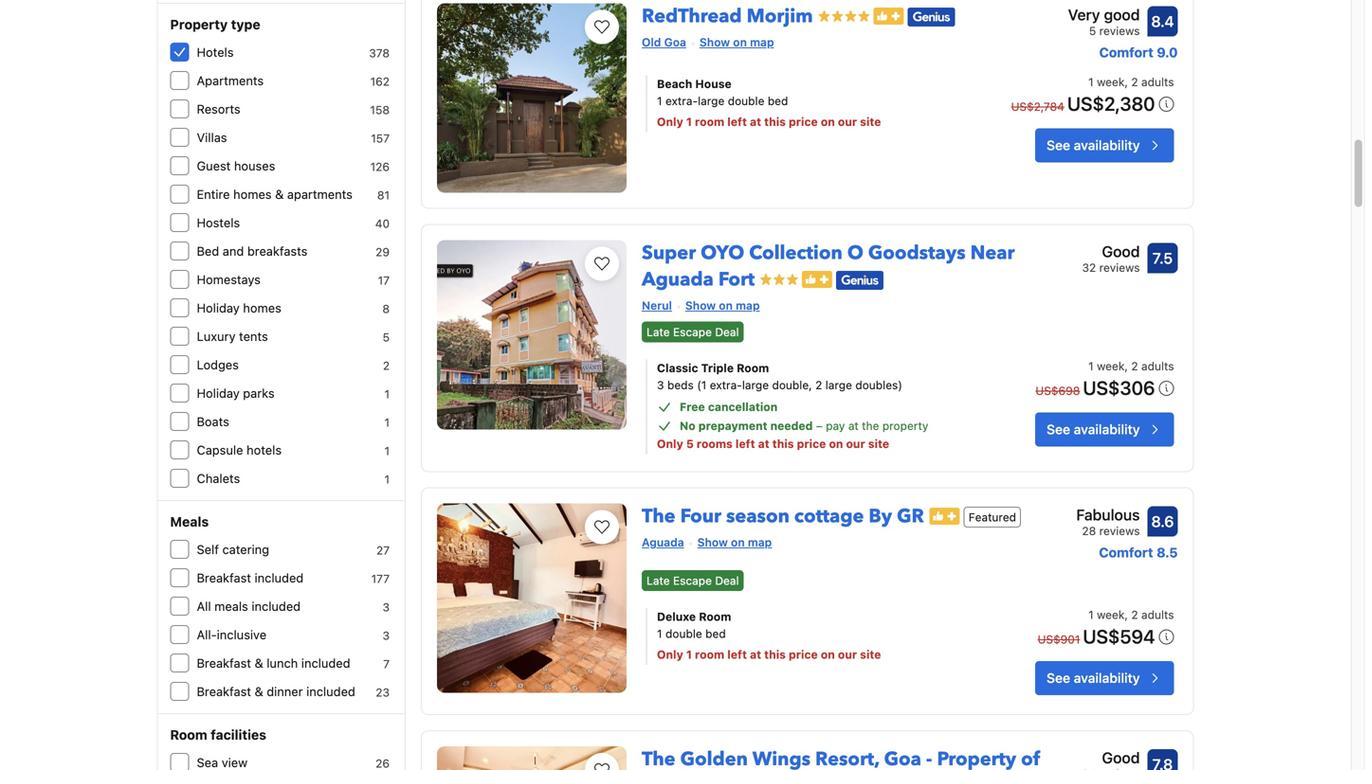 Task type: vqa. For each thing, say whether or not it's contained in the screenshot.
No prepayment needed – pay at the property
yes



Task type: describe. For each thing, give the bounding box(es) containing it.
–
[[816, 420, 823, 433]]

2 vertical spatial this property is part of our preferred plus programme. it is committed to providing outstanding service and excellent value. it will pay us a higher commission if you make a booking. image
[[930, 508, 960, 525]]

resorts
[[197, 102, 241, 116]]

week for near
[[1097, 360, 1125, 373]]

triple
[[701, 362, 734, 375]]

no
[[680, 420, 696, 433]]

holiday parks
[[197, 386, 275, 401]]

see availability link for near
[[1036, 413, 1174, 447]]

season
[[726, 504, 790, 530]]

luxury tents
[[197, 330, 268, 344]]

9.0
[[1157, 44, 1178, 60]]

guest houses
[[197, 159, 275, 173]]

goodstays
[[868, 240, 966, 266]]

only 5 rooms left at this price on our site
[[657, 438, 890, 451]]

doubles)
[[856, 379, 903, 392]]

very
[[1068, 5, 1100, 23]]

prepayment
[[699, 420, 768, 433]]

super oyo collection o goodstays near aguada fort image
[[437, 240, 627, 430]]

show on map for oyo
[[685, 299, 760, 312]]

3 for all meals included
[[383, 601, 390, 614]]

good for good
[[1102, 749, 1140, 767]]

on down 'redthread morjim'
[[733, 35, 747, 49]]

23
[[376, 687, 390, 700]]

1 see availability link from the top
[[1036, 128, 1174, 162]]

1 horizontal spatial this property is part of our preferred plus programme. it is committed to providing outstanding service and excellent value. it will pay us a higher commission if you make a booking. image
[[874, 7, 904, 25]]

good element for scored 7.5 element
[[1082, 240, 1140, 263]]

the
[[862, 420, 879, 433]]

escape for oyo
[[673, 326, 712, 339]]

very good element
[[1068, 3, 1140, 26]]

deluxe room link
[[657, 609, 978, 626]]

fort
[[719, 267, 755, 293]]

all-inclusive
[[197, 628, 267, 642]]

self catering
[[197, 543, 269, 557]]

1 vertical spatial site
[[868, 438, 890, 451]]

breakfast included
[[197, 571, 304, 586]]

2 for us$2,380
[[1132, 75, 1138, 88]]

type
[[231, 17, 260, 32]]

at inside deluxe room 1 double bed only 1 room left at this price on our site
[[750, 648, 761, 662]]

free cancellation
[[680, 401, 778, 414]]

good element for scored 7.8 element
[[1082, 747, 1140, 770]]

comfort for redthread morjim
[[1100, 44, 1154, 60]]

meals
[[214, 600, 248, 614]]

old goa
[[642, 35, 686, 49]]

reviews for good
[[1100, 261, 1140, 274]]

us$2,380
[[1068, 92, 1155, 114]]

collection
[[749, 240, 843, 266]]

us$2,784
[[1011, 100, 1065, 113]]

capsule
[[197, 443, 243, 458]]

apartments
[[197, 73, 264, 88]]

& for lunch
[[255, 657, 263, 671]]

27
[[376, 544, 390, 558]]

7.5
[[1153, 249, 1173, 267]]

guest
[[197, 159, 231, 173]]

1 week , 2 adults for the four season cottage by gr
[[1089, 609, 1174, 622]]

on inside beach house 1 extra-large double bed only 1 room left at this price on our site
[[821, 115, 835, 128]]

our inside deluxe room 1 double bed only 1 room left at this price on our site
[[838, 648, 857, 662]]

breakfast & dinner included
[[197, 685, 355, 699]]

holiday for holiday parks
[[197, 386, 240, 401]]

luxury
[[197, 330, 236, 344]]

1 horizontal spatial this property is part of our preferred plus programme. it is committed to providing outstanding service and excellent value. it will pay us a higher commission if you make a booking. image
[[874, 7, 904, 25]]

redthread morjim image
[[437, 3, 627, 193]]

1 vertical spatial price
[[797, 438, 826, 451]]

late for super oyo collection o goodstays near aguada fort
[[647, 326, 670, 339]]

four
[[680, 504, 722, 530]]

see for super oyo collection o goodstays near aguada fort
[[1047, 422, 1071, 438]]

hotels
[[197, 45, 234, 59]]

by
[[869, 504, 892, 530]]

8.6
[[1152, 513, 1174, 531]]

holiday homes
[[197, 301, 281, 315]]

fabulous element
[[1077, 504, 1140, 527]]

included down the breakfast included
[[252, 600, 301, 614]]

adults for near
[[1142, 360, 1174, 373]]

all
[[197, 600, 211, 614]]

houses
[[234, 159, 275, 173]]

0 horizontal spatial room
[[170, 728, 207, 743]]

1 vertical spatial our
[[846, 438, 865, 451]]

late escape deal for oyo
[[647, 326, 739, 339]]

1 vertical spatial 5
[[383, 331, 390, 344]]

0 vertical spatial &
[[275, 187, 284, 201]]

extra- for 1
[[666, 94, 698, 107]]

lunch
[[267, 657, 298, 671]]

all meals included
[[197, 600, 301, 614]]

deal for four
[[715, 574, 739, 588]]

7
[[383, 658, 390, 671]]

tents
[[239, 330, 268, 344]]

1 vertical spatial this
[[773, 438, 794, 451]]

2 for us$306
[[1132, 360, 1138, 373]]

at down prepayment
[[758, 438, 770, 451]]

needed
[[771, 420, 813, 433]]

comfort for the four season cottage by gr
[[1099, 545, 1154, 561]]

availability for super oyo collection o goodstays near aguada fort
[[1074, 422, 1140, 438]]

0 horizontal spatial this property is part of our preferred plus programme. it is committed to providing outstanding service and excellent value. it will pay us a higher commission if you make a booking. image
[[802, 271, 833, 288]]

2 horizontal spatial this property is part of our preferred plus programme. it is committed to providing outstanding service and excellent value. it will pay us a higher commission if you make a booking. image
[[930, 508, 960, 525]]

meals
[[170, 514, 209, 530]]

free
[[680, 401, 705, 414]]

room inside the classic triple room link
[[737, 362, 769, 375]]

scored 8.4 element
[[1148, 6, 1178, 36]]

beds
[[667, 379, 694, 392]]

177
[[371, 573, 390, 586]]

beach house 1 extra-large double bed only 1 room left at this price on our site
[[657, 77, 881, 128]]

boats
[[197, 415, 229, 429]]

price inside beach house 1 extra-large double bed only 1 room left at this price on our site
[[789, 115, 818, 128]]

2 horizontal spatial large
[[826, 379, 852, 392]]

2 for us$594
[[1132, 609, 1138, 622]]

availability for the four season cottage by gr
[[1074, 671, 1140, 686]]

nerul
[[642, 299, 672, 312]]

very good 5 reviews
[[1068, 5, 1140, 37]]

morjim
[[747, 3, 813, 29]]

catering
[[222, 543, 269, 557]]

see availability for gr
[[1047, 671, 1140, 686]]

see for the four season cottage by gr
[[1047, 671, 1071, 686]]

classic triple room
[[657, 362, 769, 375]]

the four season cottage by gr link
[[642, 496, 924, 530]]

super
[[642, 240, 696, 266]]

included right dinner
[[306, 685, 355, 699]]

bed
[[197, 244, 219, 258]]

comfort 9.0
[[1100, 44, 1178, 60]]

late escape deal for four
[[647, 574, 739, 588]]

bed inside beach house 1 extra-large double bed only 1 room left at this price on our site
[[768, 94, 788, 107]]

included right lunch
[[301, 657, 350, 671]]

breakfast & lunch included
[[197, 657, 350, 671]]

site inside deluxe room 1 double bed only 1 room left at this price on our site
[[860, 648, 881, 662]]

double,
[[772, 379, 812, 392]]

2 down 8
[[383, 359, 390, 373]]

32
[[1082, 261, 1096, 274]]

homes for holiday
[[243, 301, 281, 315]]

1 1 week , 2 adults from the top
[[1089, 75, 1174, 88]]

29
[[376, 246, 390, 259]]

all-
[[197, 628, 217, 642]]

0 vertical spatial 3
[[657, 379, 664, 392]]

redthread
[[642, 3, 742, 29]]

2 only from the top
[[657, 438, 683, 451]]

redthread morjim
[[642, 3, 813, 29]]

2 down the classic triple room link at the top of the page
[[816, 379, 822, 392]]

parks
[[243, 386, 275, 401]]

157
[[371, 132, 390, 145]]

map for oyo
[[736, 299, 760, 312]]

1 week from the top
[[1097, 75, 1125, 88]]

show for four
[[697, 536, 728, 550]]

large for double
[[698, 94, 725, 107]]

lodges
[[197, 358, 239, 372]]

reviews for fabulous
[[1100, 525, 1140, 538]]

bed inside deluxe room 1 double bed only 1 room left at this price on our site
[[706, 628, 726, 641]]

near
[[971, 240, 1015, 266]]



Task type: locate. For each thing, give the bounding box(es) containing it.
late escape deal
[[647, 326, 739, 339], [647, 574, 739, 588]]

1 vertical spatial see
[[1047, 422, 1071, 438]]

no prepayment needed – pay at the property
[[680, 420, 929, 433]]

this property is part of our preferred plus programme. it is committed to providing outstanding service and excellent value. it will pay us a higher commission if you make a booking. image
[[874, 7, 904, 25], [802, 271, 833, 288], [930, 508, 960, 525]]

genius discounts available at this property. image
[[908, 7, 955, 26], [908, 7, 955, 26], [837, 271, 884, 290], [837, 271, 884, 290]]

property
[[883, 420, 929, 433]]

1 vertical spatial late
[[647, 574, 670, 588]]

only inside beach house 1 extra-large double bed only 1 room left at this price on our site
[[657, 115, 683, 128]]

scored 7.8 element
[[1148, 750, 1178, 771]]

self
[[197, 543, 219, 557]]

see availability down us$2,380
[[1047, 137, 1140, 153]]

3 for all-inclusive
[[383, 630, 390, 643]]

sea
[[197, 756, 218, 770]]

site down deluxe room link
[[860, 648, 881, 662]]

0 horizontal spatial extra-
[[666, 94, 698, 107]]

super oyo collection o goodstays near aguada fort
[[642, 240, 1015, 293]]

cancellation
[[708, 401, 778, 414]]

the
[[642, 504, 676, 530]]

map down fort
[[736, 299, 760, 312]]

2 vertical spatial 1 week , 2 adults
[[1089, 609, 1174, 622]]

good inside good 32 reviews
[[1102, 243, 1140, 261]]

1 breakfast from the top
[[197, 571, 251, 586]]

2 holiday from the top
[[197, 386, 240, 401]]

1 room from the top
[[695, 115, 725, 128]]

entire homes & apartments
[[197, 187, 353, 201]]

breakfast for breakfast included
[[197, 571, 251, 586]]

beach house link
[[657, 75, 978, 92]]

1 vertical spatial room
[[699, 611, 731, 624]]

map for morjim
[[750, 35, 774, 49]]

room up sea
[[170, 728, 207, 743]]

8
[[382, 302, 390, 316]]

escape up deluxe
[[673, 574, 712, 588]]

2 deal from the top
[[715, 574, 739, 588]]

0 vertical spatial ,
[[1125, 75, 1128, 88]]

1 vertical spatial homes
[[243, 301, 281, 315]]

left inside beach house 1 extra-large double bed only 1 room left at this price on our site
[[728, 115, 747, 128]]

comfort down the fabulous 28 reviews
[[1099, 545, 1154, 561]]

3 see availability from the top
[[1047, 671, 1140, 686]]

1 horizontal spatial 5
[[686, 438, 694, 451]]

reviews
[[1100, 24, 1140, 37], [1100, 261, 1140, 274], [1100, 525, 1140, 538]]

us$901
[[1038, 633, 1080, 647]]

left down prepayment
[[736, 438, 755, 451]]

0 vertical spatial bed
[[768, 94, 788, 107]]

super oyo collection o goodstays near aguada fort link
[[642, 233, 1015, 293]]

our
[[838, 115, 857, 128], [846, 438, 865, 451], [838, 648, 857, 662]]

extra- down 'triple' at right
[[710, 379, 742, 392]]

0 vertical spatial week
[[1097, 75, 1125, 88]]

1 vertical spatial week
[[1097, 360, 1125, 373]]

good element left 7.5
[[1082, 240, 1140, 263]]

escape for four
[[673, 574, 712, 588]]

2 week from the top
[[1097, 360, 1125, 373]]

0 vertical spatial site
[[860, 115, 881, 128]]

1 vertical spatial late escape deal
[[647, 574, 739, 588]]

late down the nerul
[[647, 326, 670, 339]]

see availability down us$594
[[1047, 671, 1140, 686]]

good 32 reviews
[[1082, 243, 1140, 274]]

comfort down good
[[1100, 44, 1154, 60]]

late up deluxe
[[647, 574, 670, 588]]

1 vertical spatial only
[[657, 438, 683, 451]]

show for morjim
[[700, 35, 730, 49]]

2 vertical spatial 3
[[383, 630, 390, 643]]

extra- inside beach house 1 extra-large double bed only 1 room left at this price on our site
[[666, 94, 698, 107]]

0 horizontal spatial double
[[666, 628, 702, 641]]

1 aguada from the top
[[642, 267, 714, 293]]

1 vertical spatial show on map
[[685, 299, 760, 312]]

5 down very
[[1089, 24, 1096, 37]]

left down "house"
[[728, 115, 747, 128]]

2 horizontal spatial room
[[737, 362, 769, 375]]

0 vertical spatial price
[[789, 115, 818, 128]]

& left lunch
[[255, 657, 263, 671]]

2 vertical spatial breakfast
[[197, 685, 251, 699]]

2 room from the top
[[695, 648, 725, 662]]

our inside beach house 1 extra-large double bed only 1 room left at this price on our site
[[838, 115, 857, 128]]

0 vertical spatial our
[[838, 115, 857, 128]]

0 vertical spatial late escape deal
[[647, 326, 739, 339]]

0 vertical spatial breakfast
[[197, 571, 251, 586]]

2 aguada from the top
[[642, 536, 684, 550]]

2 vertical spatial show on map
[[697, 536, 772, 550]]

reviews down good
[[1100, 24, 1140, 37]]

0 vertical spatial 5
[[1089, 24, 1096, 37]]

2 up us$306
[[1132, 360, 1138, 373]]

reviews inside 'very good 5 reviews'
[[1100, 24, 1140, 37]]

0 vertical spatial adults
[[1142, 75, 1174, 88]]

at left the
[[848, 420, 859, 433]]

2 late from the top
[[647, 574, 670, 588]]

room down "house"
[[695, 115, 725, 128]]

adults down the '9.0'
[[1142, 75, 1174, 88]]

good
[[1102, 243, 1140, 261], [1102, 749, 1140, 767]]

show down 'redthread morjim'
[[700, 35, 730, 49]]

on down deluxe room link
[[821, 648, 835, 662]]

beach
[[657, 77, 692, 90]]

double
[[728, 94, 765, 107], [666, 628, 702, 641]]

show on map for morjim
[[700, 35, 774, 49]]

property type
[[170, 17, 260, 32]]

3 1 week , 2 adults from the top
[[1089, 609, 1174, 622]]

gr
[[897, 504, 924, 530]]

good left scored 7.8 element
[[1102, 749, 1140, 767]]

1 see availability from the top
[[1047, 137, 1140, 153]]

room down deluxe
[[695, 648, 725, 662]]

0 horizontal spatial large
[[698, 94, 725, 107]]

on down fort
[[719, 299, 733, 312]]

this down deluxe room link
[[764, 648, 786, 662]]

this property is part of our preferred plus programme. it is committed to providing outstanding service and excellent value. it will pay us a higher commission if you make a booking. image
[[874, 7, 904, 25], [802, 271, 833, 288], [930, 508, 960, 525]]

, for the four season cottage by gr
[[1125, 609, 1128, 622]]

large for double,
[[742, 379, 769, 392]]

scored 7.5 element
[[1148, 243, 1178, 273]]

bed and breakfasts
[[197, 244, 308, 258]]

breakfast up the room facilities
[[197, 685, 251, 699]]

deal up 'triple' at right
[[715, 326, 739, 339]]

on down pay
[[829, 438, 843, 451]]

1 vertical spatial map
[[736, 299, 760, 312]]

2 vertical spatial price
[[789, 648, 818, 662]]

0 vertical spatial see availability
[[1047, 137, 1140, 153]]

3 only from the top
[[657, 648, 683, 662]]

2 vertical spatial adults
[[1142, 609, 1174, 622]]

show on map for four
[[697, 536, 772, 550]]

hostels
[[197, 216, 240, 230]]

1 only from the top
[[657, 115, 683, 128]]

double inside beach house 1 extra-large double bed only 1 room left at this price on our site
[[728, 94, 765, 107]]

2 see availability from the top
[[1047, 422, 1140, 438]]

1 vertical spatial double
[[666, 628, 702, 641]]

on inside deluxe room 1 double bed only 1 room left at this price on our site
[[821, 648, 835, 662]]

3 , from the top
[[1125, 609, 1128, 622]]

1 vertical spatial this property is part of our preferred plus programme. it is committed to providing outstanding service and excellent value. it will pay us a higher commission if you make a booking. image
[[802, 271, 833, 288]]

1 availability from the top
[[1074, 137, 1140, 153]]

3 left beds
[[657, 379, 664, 392]]

show
[[700, 35, 730, 49], [685, 299, 716, 312], [697, 536, 728, 550]]

see availability for near
[[1047, 422, 1140, 438]]

site down the
[[868, 438, 890, 451]]

1 vertical spatial good
[[1102, 749, 1140, 767]]

0 vertical spatial good
[[1102, 243, 1140, 261]]

holiday up luxury
[[197, 301, 240, 315]]

5 inside 'very good 5 reviews'
[[1089, 24, 1096, 37]]

1 good from the top
[[1102, 243, 1140, 261]]

comfort
[[1100, 44, 1154, 60], [1099, 545, 1154, 561]]

villas
[[197, 130, 227, 145]]

1 vertical spatial good element
[[1082, 747, 1140, 770]]

1 week , 2 adults
[[1089, 75, 1174, 88], [1089, 360, 1174, 373], [1089, 609, 1174, 622]]

double down deluxe
[[666, 628, 702, 641]]

1 vertical spatial availability
[[1074, 422, 1140, 438]]

house
[[695, 77, 732, 90]]

2 see from the top
[[1047, 422, 1071, 438]]

1 vertical spatial see availability
[[1047, 422, 1140, 438]]

0 vertical spatial escape
[[673, 326, 712, 339]]

1 vertical spatial breakfast
[[197, 657, 251, 671]]

aguada down super
[[642, 267, 714, 293]]

1 week , 2 adults up us$594
[[1089, 609, 1174, 622]]

this inside deluxe room 1 double bed only 1 room left at this price on our site
[[764, 648, 786, 662]]

2 good from the top
[[1102, 749, 1140, 767]]

2 reviews from the top
[[1100, 261, 1140, 274]]

0 vertical spatial show on map
[[700, 35, 774, 49]]

show right the nerul
[[685, 299, 716, 312]]

escape up classic
[[673, 326, 712, 339]]

2 good element from the top
[[1082, 747, 1140, 770]]

378
[[369, 46, 390, 60]]

2 vertical spatial see availability
[[1047, 671, 1140, 686]]

1 holiday from the top
[[197, 301, 240, 315]]

3 week from the top
[[1097, 609, 1125, 622]]

17
[[378, 274, 390, 287]]

extra- down beach
[[666, 94, 698, 107]]

0 vertical spatial double
[[728, 94, 765, 107]]

1 , from the top
[[1125, 75, 1128, 88]]

good for good 32 reviews
[[1102, 243, 1140, 261]]

extra- for (1
[[710, 379, 742, 392]]

late escape deal up deluxe
[[647, 574, 739, 588]]

3 up 7 at the bottom of page
[[383, 630, 390, 643]]

& for dinner
[[255, 685, 263, 699]]

cottage
[[795, 504, 864, 530]]

see availability link
[[1036, 128, 1174, 162], [1036, 413, 1174, 447], [1036, 662, 1174, 696]]

left inside deluxe room 1 double bed only 1 room left at this price on our site
[[728, 648, 747, 662]]

room up 3 beds (1 extra-large double, 2 large doubles)
[[737, 362, 769, 375]]

5 down 8
[[383, 331, 390, 344]]

scored 8.6 element
[[1148, 507, 1178, 537]]

1 late escape deal from the top
[[647, 326, 739, 339]]

good element
[[1082, 240, 1140, 263], [1082, 747, 1140, 770]]

2 vertical spatial reviews
[[1100, 525, 1140, 538]]

(1
[[697, 379, 707, 392]]

room inside deluxe room 1 double bed only 1 room left at this price on our site
[[695, 648, 725, 662]]

1 week , 2 adults up us$2,380
[[1089, 75, 1174, 88]]

week up us$594
[[1097, 609, 1125, 622]]

1 comfort from the top
[[1100, 44, 1154, 60]]

1 vertical spatial holiday
[[197, 386, 240, 401]]

site inside beach house 1 extra-large double bed only 1 room left at this price on our site
[[860, 115, 881, 128]]

see availability link down us$594
[[1036, 662, 1174, 696]]

show for oyo
[[685, 299, 716, 312]]

8.5
[[1157, 545, 1178, 561]]

double inside deluxe room 1 double bed only 1 room left at this price on our site
[[666, 628, 702, 641]]

at down beach house link
[[750, 115, 761, 128]]

included
[[255, 571, 304, 586], [252, 600, 301, 614], [301, 657, 350, 671], [306, 685, 355, 699]]

, up us$2,380
[[1125, 75, 1128, 88]]

1 vertical spatial &
[[255, 657, 263, 671]]

, up us$594
[[1125, 609, 1128, 622]]

1 vertical spatial aguada
[[642, 536, 684, 550]]

2 see availability link from the top
[[1036, 413, 1174, 447]]

see down us$698
[[1047, 422, 1071, 438]]

only down beach
[[657, 115, 683, 128]]

chalets
[[197, 472, 240, 486]]

1 vertical spatial bed
[[706, 628, 726, 641]]

deal for oyo
[[715, 326, 739, 339]]

week for gr
[[1097, 609, 1125, 622]]

1 horizontal spatial bed
[[768, 94, 788, 107]]

1 reviews from the top
[[1100, 24, 1140, 37]]

site
[[860, 115, 881, 128], [868, 438, 890, 451], [860, 648, 881, 662]]

see availability down us$306
[[1047, 422, 1140, 438]]

see availability link for gr
[[1036, 662, 1174, 696]]

2 availability from the top
[[1074, 422, 1140, 438]]

room right deluxe
[[699, 611, 731, 624]]

price down beach house link
[[789, 115, 818, 128]]

0 vertical spatial this property is part of our preferred plus programme. it is committed to providing outstanding service and excellent value. it will pay us a higher commission if you make a booking. image
[[874, 7, 904, 25]]

2 vertical spatial see
[[1047, 671, 1071, 686]]

facilities
[[211, 728, 266, 743]]

1 adults from the top
[[1142, 75, 1174, 88]]

1 vertical spatial 3
[[383, 601, 390, 614]]

inclusive
[[217, 628, 267, 642]]

adults for gr
[[1142, 609, 1174, 622]]

reviews down fabulous
[[1100, 525, 1140, 538]]

1 late from the top
[[647, 326, 670, 339]]

breakfast for breakfast & lunch included
[[197, 657, 251, 671]]

large inside beach house 1 extra-large double bed only 1 room left at this price on our site
[[698, 94, 725, 107]]

0 vertical spatial only
[[657, 115, 683, 128]]

2 vertical spatial 5
[[686, 438, 694, 451]]

left down deluxe room link
[[728, 648, 747, 662]]

8.4
[[1151, 12, 1174, 30]]

this inside beach house 1 extra-large double bed only 1 room left at this price on our site
[[764, 115, 786, 128]]

room inside deluxe room 1 double bed only 1 room left at this price on our site
[[699, 611, 731, 624]]

holiday for holiday homes
[[197, 301, 240, 315]]

2 vertical spatial ,
[[1125, 609, 1128, 622]]

reviews inside good 32 reviews
[[1100, 261, 1140, 274]]

& down houses
[[275, 187, 284, 201]]

1 vertical spatial see availability link
[[1036, 413, 1174, 447]]

see down us$901
[[1047, 671, 1071, 686]]

show on map down fort
[[685, 299, 760, 312]]

our down deluxe room link
[[838, 648, 857, 662]]

room inside beach house 1 extra-large double bed only 1 room left at this price on our site
[[695, 115, 725, 128]]

0 vertical spatial see availability link
[[1036, 128, 1174, 162]]

2 vertical spatial map
[[748, 536, 772, 550]]

deal down four
[[715, 574, 739, 588]]

3 see availability link from the top
[[1036, 662, 1174, 696]]

apartments
[[287, 187, 353, 201]]

old
[[642, 35, 661, 49]]

price down deluxe room link
[[789, 648, 818, 662]]

fabulous 28 reviews
[[1077, 506, 1140, 538]]

late escape deal up classic
[[647, 326, 739, 339]]

good link
[[1075, 739, 1178, 771]]

breakfast for breakfast & dinner included
[[197, 685, 251, 699]]

126
[[370, 160, 390, 174]]

1 horizontal spatial large
[[742, 379, 769, 392]]

0 vertical spatial room
[[737, 362, 769, 375]]

0 vertical spatial this
[[764, 115, 786, 128]]

0 horizontal spatial this property is part of our preferred plus programme. it is committed to providing outstanding service and excellent value. it will pay us a higher commission if you make a booking. image
[[802, 271, 833, 288]]

1 horizontal spatial extra-
[[710, 379, 742, 392]]

bed
[[768, 94, 788, 107], [706, 628, 726, 641]]

1 see from the top
[[1047, 137, 1071, 153]]

2 escape from the top
[[673, 574, 712, 588]]

availability down us$306
[[1074, 422, 1140, 438]]

0 vertical spatial see
[[1047, 137, 1071, 153]]

0 vertical spatial availability
[[1074, 137, 1140, 153]]

2 vertical spatial only
[[657, 648, 683, 662]]

3 adults from the top
[[1142, 609, 1174, 622]]

late for the four season cottage by gr
[[647, 574, 670, 588]]

fabulous
[[1077, 506, 1140, 524]]

2 , from the top
[[1125, 360, 1128, 373]]

2 breakfast from the top
[[197, 657, 251, 671]]

1 escape from the top
[[673, 326, 712, 339]]

see availability link down us$306
[[1036, 413, 1174, 447]]

large up the cancellation
[[742, 379, 769, 392]]

site down beach house link
[[860, 115, 881, 128]]

0 vertical spatial this property is part of our preferred plus programme. it is committed to providing outstanding service and excellent value. it will pay us a higher commission if you make a booking. image
[[874, 7, 904, 25]]

goa
[[664, 35, 686, 49]]

us$306
[[1083, 377, 1155, 399]]

aguada
[[642, 267, 714, 293], [642, 536, 684, 550]]

3 beds (1 extra-large double, 2 large doubles)
[[657, 379, 903, 392]]

our down the
[[846, 438, 865, 451]]

this down needed
[[773, 438, 794, 451]]

at down deluxe room link
[[750, 648, 761, 662]]

1 week , 2 adults up us$306
[[1089, 360, 1174, 373]]

holiday down "lodges"
[[197, 386, 240, 401]]

1 vertical spatial reviews
[[1100, 261, 1140, 274]]

0 horizontal spatial 5
[[383, 331, 390, 344]]

the four season cottage by gr image
[[437, 504, 627, 694]]

1 vertical spatial escape
[[673, 574, 712, 588]]

2 down comfort 9.0
[[1132, 75, 1138, 88]]

, up us$306
[[1125, 360, 1128, 373]]

2 vertical spatial our
[[838, 648, 857, 662]]

price down no prepayment needed – pay at the property
[[797, 438, 826, 451]]

at inside beach house 1 extra-large double bed only 1 room left at this price on our site
[[750, 115, 761, 128]]

2 comfort from the top
[[1099, 545, 1154, 561]]

1 vertical spatial extra-
[[710, 379, 742, 392]]

1 horizontal spatial room
[[699, 611, 731, 624]]

rooms
[[697, 438, 733, 451]]

0 vertical spatial deal
[[715, 326, 739, 339]]

comfort 8.5
[[1099, 545, 1178, 561]]

81
[[377, 189, 390, 202]]

28
[[1082, 525, 1096, 538]]

1 good element from the top
[[1082, 240, 1140, 263]]

3 availability from the top
[[1074, 671, 1140, 686]]

map down the season
[[748, 536, 772, 550]]

0 vertical spatial room
[[695, 115, 725, 128]]

2 up us$594
[[1132, 609, 1138, 622]]

5 down no
[[686, 438, 694, 451]]

0 vertical spatial comfort
[[1100, 44, 1154, 60]]

homes down houses
[[233, 187, 272, 201]]

on down the season
[[731, 536, 745, 550]]

2 vertical spatial room
[[170, 728, 207, 743]]

40
[[375, 217, 390, 230]]

see availability link down us$2,380
[[1036, 128, 1174, 162]]

map down the morjim
[[750, 35, 774, 49]]

show on map down the season
[[697, 536, 772, 550]]

1 vertical spatial deal
[[715, 574, 739, 588]]

1 vertical spatial left
[[736, 438, 755, 451]]

our down beach house link
[[838, 115, 857, 128]]

2 vertical spatial show
[[697, 536, 728, 550]]

breakfast
[[197, 571, 251, 586], [197, 657, 251, 671], [197, 685, 251, 699]]

3 see from the top
[[1047, 671, 1071, 686]]

large down "house"
[[698, 94, 725, 107]]

0 vertical spatial left
[[728, 115, 747, 128]]

reviews inside the fabulous 28 reviews
[[1100, 525, 1140, 538]]

included up all meals included
[[255, 571, 304, 586]]

1 deal from the top
[[715, 326, 739, 339]]

2 vertical spatial this property is part of our preferred plus programme. it is committed to providing outstanding service and excellent value. it will pay us a higher commission if you make a booking. image
[[930, 508, 960, 525]]

3 down 177
[[383, 601, 390, 614]]

0 horizontal spatial bed
[[706, 628, 726, 641]]

0 vertical spatial reviews
[[1100, 24, 1140, 37]]

2 vertical spatial left
[[728, 648, 747, 662]]

dinner
[[267, 685, 303, 699]]

3 reviews from the top
[[1100, 525, 1140, 538]]

deluxe room 1 double bed only 1 room left at this price on our site
[[657, 611, 881, 662]]

&
[[275, 187, 284, 201], [255, 657, 263, 671], [255, 685, 263, 699]]

on down beach house link
[[821, 115, 835, 128]]

week up us$2,380
[[1097, 75, 1125, 88]]

2 vertical spatial site
[[860, 648, 881, 662]]

us$698
[[1036, 385, 1080, 398]]

1 vertical spatial room
[[695, 648, 725, 662]]

adults up us$306
[[1142, 360, 1174, 373]]

only down deluxe
[[657, 648, 683, 662]]

2 horizontal spatial this property is part of our preferred plus programme. it is committed to providing outstanding service and excellent value. it will pay us a higher commission if you make a booking. image
[[930, 508, 960, 525]]

availability down us$2,380
[[1074, 137, 1140, 153]]

0 vertical spatial map
[[750, 35, 774, 49]]

breakfast up meals
[[197, 571, 251, 586]]

us$594
[[1083, 626, 1155, 648]]

only inside deluxe room 1 double bed only 1 room left at this price on our site
[[657, 648, 683, 662]]

2 late escape deal from the top
[[647, 574, 739, 588]]

price
[[789, 115, 818, 128], [797, 438, 826, 451], [789, 648, 818, 662]]

availability
[[1074, 137, 1140, 153], [1074, 422, 1140, 438], [1074, 671, 1140, 686]]

map for four
[[748, 536, 772, 550]]

1 week , 2 adults for super oyo collection o goodstays near aguada fort
[[1089, 360, 1174, 373]]

1 vertical spatial show
[[685, 299, 716, 312]]

, for super oyo collection o goodstays near aguada fort
[[1125, 360, 1128, 373]]

double down "house"
[[728, 94, 765, 107]]

homes for entire
[[233, 187, 272, 201]]

0 vertical spatial aguada
[[642, 267, 714, 293]]

sea view
[[197, 756, 248, 770]]

1 horizontal spatial double
[[728, 94, 765, 107]]

2 1 week , 2 adults from the top
[[1089, 360, 1174, 373]]

3 breakfast from the top
[[197, 685, 251, 699]]

aguada inside super oyo collection o goodstays near aguada fort
[[642, 267, 714, 293]]

2 adults from the top
[[1142, 360, 1174, 373]]

aguada down the
[[642, 536, 684, 550]]

view
[[222, 756, 248, 770]]

price inside deluxe room 1 double bed only 1 room left at this price on our site
[[789, 648, 818, 662]]



